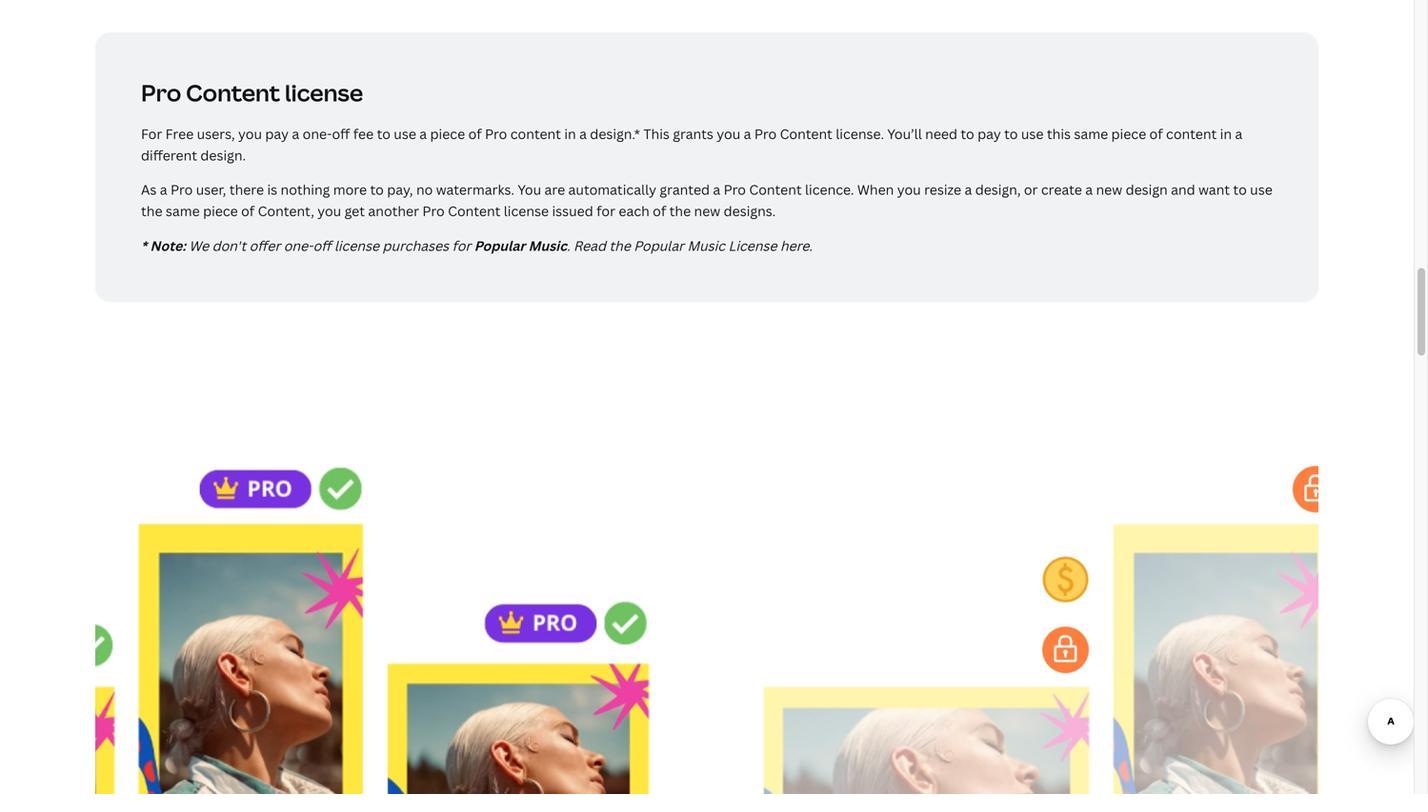Task type: vqa. For each thing, say whether or not it's contained in the screenshot.
top +123-
no



Task type: locate. For each thing, give the bounding box(es) containing it.
license down get
[[334, 237, 379, 255]]

pro right grants
[[755, 125, 777, 143]]

same inside as a pro user, there is nothing more to pay, no watermarks. you are automatically granted a pro content licence. when you resize a design, or create a new design and want to use the same piece of content, you get another pro content license issued for each of the new designs.
[[166, 202, 200, 220]]

content inside for free users, you pay a one-off fee to use a piece of pro content in a design.* this grants you a pro content license. you'll need to pay to use this same piece of content in a different design.
[[780, 125, 833, 143]]

read
[[574, 237, 606, 255]]

license
[[285, 77, 363, 108], [504, 202, 549, 220], [334, 237, 379, 255]]

0 horizontal spatial pay
[[265, 125, 289, 143]]

same right this
[[1074, 125, 1108, 143]]

there
[[229, 181, 264, 199]]

music left read
[[529, 237, 567, 255]]

content,
[[258, 202, 314, 220]]

2 horizontal spatial use
[[1250, 181, 1273, 199]]

of
[[468, 125, 482, 143], [1150, 125, 1163, 143], [241, 202, 255, 220], [653, 202, 666, 220]]

grants
[[673, 125, 714, 143]]

purchases
[[383, 237, 449, 255]]

1 horizontal spatial off
[[332, 125, 350, 143]]

we
[[189, 237, 209, 255]]

1 horizontal spatial same
[[1074, 125, 1108, 143]]

0 horizontal spatial in
[[564, 125, 576, 143]]

piece
[[430, 125, 465, 143], [1112, 125, 1147, 143], [203, 202, 238, 220]]

same inside for free users, you pay a one-off fee to use a piece of pro content in a design.* this grants you a pro content license. you'll need to pay to use this same piece of content in a different design.
[[1074, 125, 1108, 143]]

nothing
[[281, 181, 330, 199]]

. left read
[[567, 237, 570, 255]]

in left design.*
[[564, 125, 576, 143]]

pro up for
[[141, 77, 181, 108]]

1 horizontal spatial for
[[597, 202, 616, 220]]

another
[[368, 202, 419, 220]]

you
[[238, 125, 262, 143], [717, 125, 741, 143], [897, 181, 921, 199], [318, 202, 341, 220]]

you right users,
[[238, 125, 262, 143]]

0 vertical spatial for
[[597, 202, 616, 220]]

0 vertical spatial off
[[332, 125, 350, 143]]

1 horizontal spatial music
[[688, 237, 725, 255]]

.
[[567, 237, 570, 255], [809, 237, 813, 255]]

0 horizontal spatial same
[[166, 202, 200, 220]]

license
[[729, 237, 777, 255]]

1 horizontal spatial piece
[[430, 125, 465, 143]]

when
[[858, 181, 894, 199]]

get
[[345, 202, 365, 220]]

you'll
[[888, 125, 922, 143]]

watermarks.
[[436, 181, 515, 199]]

for down automatically
[[597, 202, 616, 220]]

pay down the pro content license
[[265, 125, 289, 143]]

use left this
[[1021, 125, 1044, 143]]

a
[[292, 125, 299, 143], [420, 125, 427, 143], [579, 125, 587, 143], [744, 125, 751, 143], [1235, 125, 1243, 143], [160, 181, 167, 199], [713, 181, 721, 199], [965, 181, 972, 199], [1086, 181, 1093, 199]]

one- left fee
[[303, 125, 332, 143]]

want
[[1199, 181, 1230, 199]]

off left fee
[[332, 125, 350, 143]]

popular
[[474, 237, 526, 255], [634, 237, 684, 255]]

piece up no
[[430, 125, 465, 143]]

off
[[332, 125, 350, 143], [313, 237, 331, 255]]

is
[[267, 181, 277, 199]]

1 vertical spatial new
[[694, 202, 721, 220]]

0 horizontal spatial new
[[694, 202, 721, 220]]

one-
[[303, 125, 332, 143], [284, 237, 313, 255]]

0 vertical spatial same
[[1074, 125, 1108, 143]]

use right 'want'
[[1250, 181, 1273, 199]]

content up users,
[[186, 77, 280, 108]]

1 vertical spatial off
[[313, 237, 331, 255]]

for free users, you pay a one-off fee to use a piece of pro content in a design.* this grants you a pro content license. you'll need to pay to use this same piece of content in a different design.
[[141, 125, 1243, 164]]

and
[[1171, 181, 1196, 199]]

content
[[186, 77, 280, 108], [780, 125, 833, 143], [749, 181, 802, 199], [448, 202, 501, 220]]

music
[[529, 237, 567, 255], [688, 237, 725, 255]]

this
[[644, 125, 670, 143]]

1 horizontal spatial popular
[[634, 237, 684, 255]]

1 horizontal spatial pay
[[978, 125, 1001, 143]]

pay right need
[[978, 125, 1001, 143]]

off down the content,
[[313, 237, 331, 255]]

1 horizontal spatial use
[[1021, 125, 1044, 143]]

granted
[[660, 181, 710, 199]]

pro down no
[[423, 202, 445, 220]]

as a pro user, there is nothing more to pay, no watermarks. you are automatically granted a pro content licence. when you resize a design, or create a new design and want to use the same piece of content, you get another pro content license issued for each of the new designs.
[[141, 181, 1273, 220]]

piece down the user,
[[203, 202, 238, 220]]

1 horizontal spatial content
[[1166, 125, 1217, 143]]

1 vertical spatial for
[[452, 237, 471, 255]]

each
[[619, 202, 650, 220]]

content left the license.
[[780, 125, 833, 143]]

pay,
[[387, 181, 413, 199]]

licence.
[[805, 181, 854, 199]]

1 vertical spatial same
[[166, 202, 200, 220]]

0 horizontal spatial content
[[511, 125, 561, 143]]

0 horizontal spatial popular
[[474, 237, 526, 255]]

0 horizontal spatial piece
[[203, 202, 238, 220]]

0 horizontal spatial .
[[567, 237, 570, 255]]

license up fee
[[285, 77, 363, 108]]

design.*
[[590, 125, 640, 143]]

the down as
[[141, 202, 163, 220]]

content
[[511, 125, 561, 143], [1166, 125, 1217, 143]]

pro up designs.
[[724, 181, 746, 199]]

off inside for free users, you pay a one-off fee to use a piece of pro content in a design.* this grants you a pro content license. you'll need to pay to use this same piece of content in a different design.
[[332, 125, 350, 143]]

0 vertical spatial one-
[[303, 125, 332, 143]]

to
[[377, 125, 391, 143], [961, 125, 975, 143], [1005, 125, 1018, 143], [370, 181, 384, 199], [1234, 181, 1247, 199]]

new
[[1096, 181, 1123, 199], [694, 202, 721, 220]]

1 vertical spatial license
[[504, 202, 549, 220]]

1 horizontal spatial .
[[809, 237, 813, 255]]

1 in from the left
[[564, 125, 576, 143]]

pro
[[141, 77, 181, 108], [485, 125, 507, 143], [755, 125, 777, 143], [171, 181, 193, 199], [724, 181, 746, 199], [423, 202, 445, 220]]

of right each
[[653, 202, 666, 220]]

piece inside as a pro user, there is nothing more to pay, no watermarks. you are automatically granted a pro content licence. when you resize a design, or create a new design and want to use the same piece of content, you get another pro content license issued for each of the new designs.
[[203, 202, 238, 220]]

for
[[597, 202, 616, 220], [452, 237, 471, 255]]

to left this
[[1005, 125, 1018, 143]]

license down you
[[504, 202, 549, 220]]

popular down watermarks.
[[474, 237, 526, 255]]

2 music from the left
[[688, 237, 725, 255]]

1 horizontal spatial new
[[1096, 181, 1123, 199]]

. right license
[[809, 237, 813, 255]]

content up and on the top right of page
[[1166, 125, 1217, 143]]

pay
[[265, 125, 289, 143], [978, 125, 1001, 143]]

the
[[141, 202, 163, 220], [670, 202, 691, 220], [609, 237, 631, 255]]

to right need
[[961, 125, 975, 143]]

in
[[564, 125, 576, 143], [1220, 125, 1232, 143]]

same
[[1074, 125, 1108, 143], [166, 202, 200, 220]]

use
[[394, 125, 416, 143], [1021, 125, 1044, 143], [1250, 181, 1273, 199]]

of up watermarks.
[[468, 125, 482, 143]]

new left design
[[1096, 181, 1123, 199]]

content up designs.
[[749, 181, 802, 199]]

0 horizontal spatial the
[[141, 202, 163, 220]]

you
[[518, 181, 541, 199]]

the down granted
[[670, 202, 691, 220]]

piece up design
[[1112, 125, 1147, 143]]

1 horizontal spatial in
[[1220, 125, 1232, 143]]

you left get
[[318, 202, 341, 220]]

content up you
[[511, 125, 561, 143]]

in up 'want'
[[1220, 125, 1232, 143]]

pro up watermarks.
[[485, 125, 507, 143]]

popular down each
[[634, 237, 684, 255]]

the right read
[[609, 237, 631, 255]]

music down as a pro user, there is nothing more to pay, no watermarks. you are automatically granted a pro content licence. when you resize a design, or create a new design and want to use the same piece of content, you get another pro content license issued for each of the new designs.
[[688, 237, 725, 255]]

don't
[[212, 237, 246, 255]]

0 horizontal spatial music
[[529, 237, 567, 255]]

0 vertical spatial new
[[1096, 181, 1123, 199]]

0 horizontal spatial off
[[313, 237, 331, 255]]

one- right offer
[[284, 237, 313, 255]]

same down the user,
[[166, 202, 200, 220]]

use right fee
[[394, 125, 416, 143]]

here
[[780, 237, 809, 255]]

new down granted
[[694, 202, 721, 220]]

2 in from the left
[[1220, 125, 1232, 143]]

for right purchases
[[452, 237, 471, 255]]



Task type: describe. For each thing, give the bounding box(es) containing it.
or
[[1024, 181, 1038, 199]]

you right when at the top right of the page
[[897, 181, 921, 199]]

you right grants
[[717, 125, 741, 143]]

1 popular from the left
[[474, 237, 526, 255]]

0 vertical spatial license
[[285, 77, 363, 108]]

create
[[1041, 181, 1082, 199]]

note:
[[150, 237, 186, 255]]

1 . from the left
[[567, 237, 570, 255]]

designs.
[[724, 202, 776, 220]]

1 horizontal spatial the
[[609, 237, 631, 255]]

users,
[[197, 125, 235, 143]]

design
[[1126, 181, 1168, 199]]

design.
[[201, 146, 246, 164]]

automatically
[[569, 181, 657, 199]]

2 horizontal spatial piece
[[1112, 125, 1147, 143]]

one- inside for free users, you pay a one-off fee to use a piece of pro content in a design.* this grants you a pro content license. you'll need to pay to use this same piece of content in a different design.
[[303, 125, 332, 143]]

of down "there"
[[241, 202, 255, 220]]

to left the "pay,"
[[370, 181, 384, 199]]

as
[[141, 181, 157, 199]]

license.
[[836, 125, 884, 143]]

to right fee
[[377, 125, 391, 143]]

more
[[333, 181, 367, 199]]

* note: we don't offer one-off license purchases for popular music . read the popular music license here .
[[141, 237, 813, 255]]

are
[[545, 181, 565, 199]]

fee
[[353, 125, 374, 143]]

issued
[[552, 202, 593, 220]]

2 pay from the left
[[978, 125, 1001, 143]]

this
[[1047, 125, 1071, 143]]

content down watermarks.
[[448, 202, 501, 220]]

user,
[[196, 181, 226, 199]]

0 horizontal spatial for
[[452, 237, 471, 255]]

2 vertical spatial license
[[334, 237, 379, 255]]

pro content license
[[141, 77, 363, 108]]

license inside as a pro user, there is nothing more to pay, no watermarks. you are automatically granted a pro content licence. when you resize a design, or create a new design and want to use the same piece of content, you get another pro content license issued for each of the new designs.
[[504, 202, 549, 220]]

use inside as a pro user, there is nothing more to pay, no watermarks. you are automatically granted a pro content licence. when you resize a design, or create a new design and want to use the same piece of content, you get another pro content license issued for each of the new designs.
[[1250, 181, 1273, 199]]

1 pay from the left
[[265, 125, 289, 143]]

to right 'want'
[[1234, 181, 1247, 199]]

for inside as a pro user, there is nothing more to pay, no watermarks. you are automatically granted a pro content licence. when you resize a design, or create a new design and want to use the same piece of content, you get another pro content license issued for each of the new designs.
[[597, 202, 616, 220]]

*
[[141, 237, 147, 255]]

of up design
[[1150, 125, 1163, 143]]

1 music from the left
[[529, 237, 567, 255]]

1 vertical spatial one-
[[284, 237, 313, 255]]

pro left the user,
[[171, 181, 193, 199]]

2 . from the left
[[809, 237, 813, 255]]

1 content from the left
[[511, 125, 561, 143]]

for
[[141, 125, 162, 143]]

need
[[925, 125, 958, 143]]

2 horizontal spatial the
[[670, 202, 691, 220]]

0 horizontal spatial use
[[394, 125, 416, 143]]

2 popular from the left
[[634, 237, 684, 255]]

resize
[[924, 181, 962, 199]]

design,
[[976, 181, 1021, 199]]

different
[[141, 146, 197, 164]]

offer
[[249, 237, 281, 255]]

free
[[165, 125, 194, 143]]

2 content from the left
[[1166, 125, 1217, 143]]

no
[[416, 181, 433, 199]]



